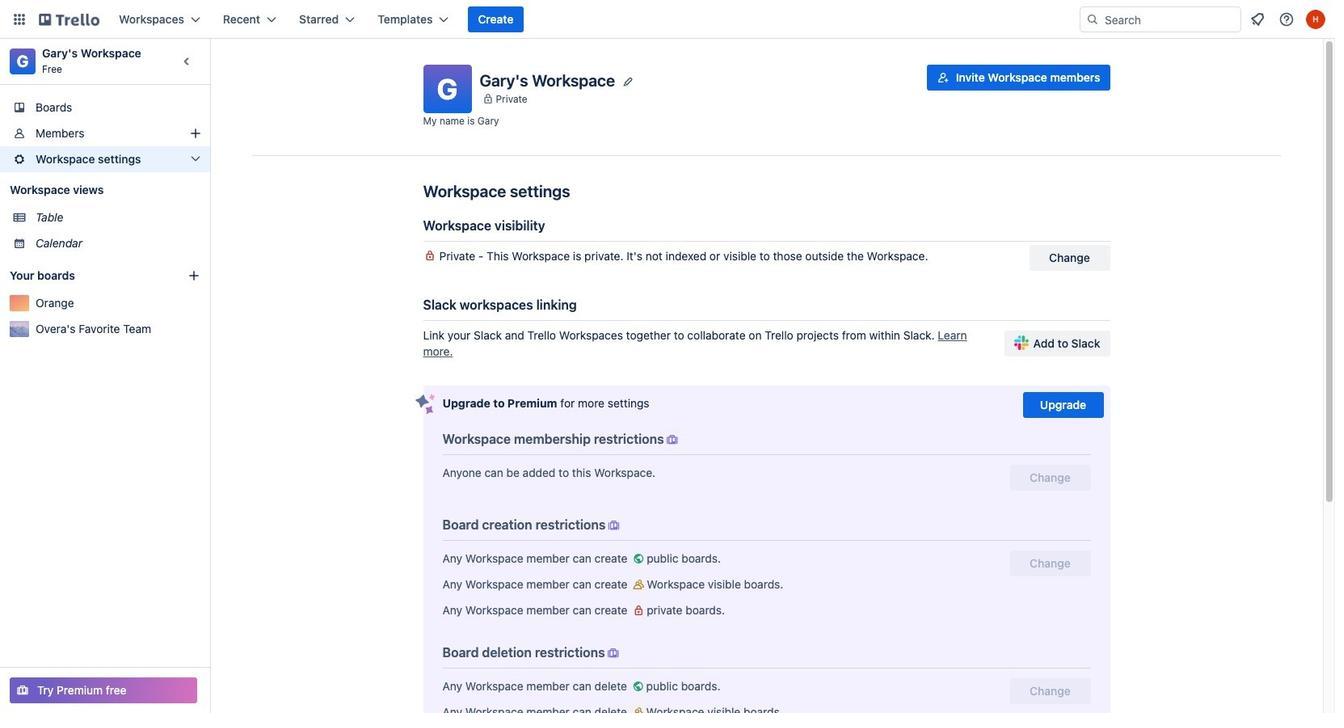 Task type: locate. For each thing, give the bounding box(es) containing it.
search image
[[1087, 13, 1100, 26]]

add board image
[[188, 269, 201, 282]]

your boards with 2 items element
[[10, 266, 163, 285]]

sm image
[[664, 432, 680, 448], [631, 551, 647, 567], [630, 678, 647, 694], [630, 704, 647, 713]]

sparkle image
[[415, 394, 435, 415]]

sm image
[[606, 517, 622, 534], [631, 576, 647, 593], [631, 602, 647, 618], [605, 645, 621, 661]]

Search field
[[1100, 8, 1241, 31]]

primary element
[[0, 0, 1336, 39]]



Task type: vqa. For each thing, say whether or not it's contained in the screenshot.
sparkle Image at the bottom left
yes



Task type: describe. For each thing, give the bounding box(es) containing it.
open information menu image
[[1279, 11, 1295, 27]]

howard (howard38800628) image
[[1306, 10, 1326, 29]]

0 notifications image
[[1248, 10, 1268, 29]]

back to home image
[[39, 6, 99, 32]]

workspace navigation collapse icon image
[[176, 50, 199, 73]]



